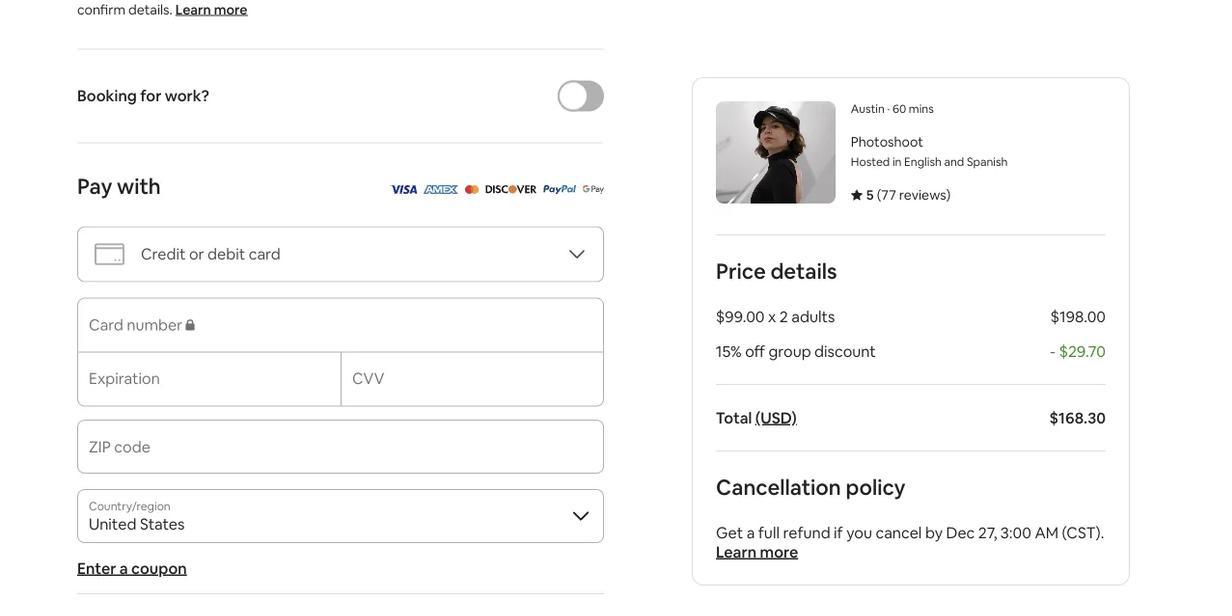 Task type: vqa. For each thing, say whether or not it's contained in the screenshot.
right report a map error link's "200"
no



Task type: locate. For each thing, give the bounding box(es) containing it.
refund
[[783, 523, 830, 542]]

get a full refund if you cancel by dec 27, 3:00 am (cst). learn more
[[716, 523, 1104, 562]]

0 vertical spatial with
[[124, 0, 151, 0]]

1 horizontal spatial more
[[760, 542, 798, 562]]

paypal image left google pay image
[[543, 179, 577, 198]]

dec
[[946, 523, 975, 542]]

photoshoot hosted in english and spanish
[[851, 133, 1008, 169]]

1 vertical spatial learn more link
[[716, 542, 798, 562]]

with
[[124, 0, 151, 0], [117, 173, 161, 200]]

if
[[834, 523, 843, 542]]

mins
[[909, 101, 934, 116]]

to
[[589, 0, 603, 0]]

5
[[867, 186, 874, 204]]

a inside 'get a full refund if you cancel by dec 27, 3:00 am (cst). learn more'
[[747, 523, 755, 542]]

(
[[877, 186, 881, 204]]

enter
[[77, 558, 116, 578]]

1 vertical spatial learn
[[716, 542, 757, 562]]

guests with disabilities may bring an access provider free of charge. message host to confirm details.
[[77, 0, 606, 18]]

full
[[758, 523, 780, 542]]

free
[[405, 0, 430, 0]]

am
[[1035, 523, 1059, 542]]

more right get
[[760, 542, 798, 562]]

by
[[925, 523, 943, 542]]

$29.70
[[1059, 341, 1106, 361]]

more inside 'get a full refund if you cancel by dec 27, 3:00 am (cst). learn more'
[[760, 542, 798, 562]]

a left the full
[[747, 523, 755, 542]]

paypal image left google pay icon
[[543, 185, 577, 194]]

visa card image
[[389, 185, 417, 194]]

details.
[[128, 0, 173, 18]]

united
[[89, 514, 136, 534]]

total
[[716, 408, 752, 427]]

enter a coupon button
[[77, 558, 187, 578]]

1 horizontal spatial learn
[[716, 542, 757, 562]]

$198.00
[[1050, 306, 1106, 326]]

None text field
[[89, 445, 592, 464]]

details
[[770, 257, 837, 285]]

may
[[222, 0, 248, 0]]

with for pay
[[117, 173, 161, 200]]

1 vertical spatial a
[[119, 558, 128, 578]]

0 vertical spatial more
[[214, 0, 247, 18]]

austin
[[851, 101, 885, 116]]

(usd)
[[756, 408, 797, 427]]

)
[[947, 186, 951, 204]]

off
[[745, 341, 765, 361]]

bring
[[251, 0, 283, 0]]

$99.00 x 2 adults
[[716, 306, 835, 326]]

paypal image
[[543, 179, 577, 198], [543, 185, 577, 194]]

with inside guests with disabilities may bring an access provider free of charge. message host to confirm details.
[[124, 0, 151, 0]]

a right the enter on the bottom
[[119, 558, 128, 578]]

of
[[433, 0, 446, 0]]

0 horizontal spatial learn
[[175, 0, 211, 18]]

credit card image
[[94, 238, 125, 270]]

0 vertical spatial learn
[[175, 0, 211, 18]]

more
[[214, 0, 247, 18], [760, 542, 798, 562]]

booking for work?
[[77, 86, 209, 106]]

learn more link left bring
[[175, 0, 247, 18]]

learn left may
[[175, 0, 211, 18]]

host
[[557, 0, 586, 0]]

0 vertical spatial learn more link
[[175, 0, 247, 18]]

a
[[747, 523, 755, 542], [119, 558, 128, 578]]

discover card image
[[485, 179, 537, 198], [485, 185, 537, 194]]

united states
[[89, 514, 185, 534]]

- $29.70
[[1050, 341, 1106, 361]]

card
[[249, 244, 281, 264]]

price
[[716, 257, 766, 285]]

mastercard image
[[465, 185, 479, 194]]

learn more
[[175, 0, 247, 18]]

learn left the full
[[716, 542, 757, 562]]

1 horizontal spatial learn more link
[[716, 542, 798, 562]]

1 vertical spatial with
[[117, 173, 161, 200]]

1 horizontal spatial a
[[747, 523, 755, 542]]

american express card image
[[423, 179, 459, 198]]

in
[[893, 154, 902, 169]]

discover card image right mastercard image
[[485, 179, 537, 198]]

learn more link
[[175, 0, 247, 18], [716, 542, 798, 562]]

austin · 60 mins
[[851, 101, 934, 116]]

and
[[944, 154, 964, 169]]

credit or debit card
[[141, 244, 281, 264]]

visa card image
[[389, 179, 417, 198]]

learn more link down cancellation
[[716, 542, 798, 562]]

discover card image right mastercard icon
[[485, 185, 537, 194]]

pay
[[77, 173, 112, 200]]

more left bring
[[214, 0, 247, 18]]

with right guests
[[124, 0, 151, 0]]

15%
[[716, 341, 742, 361]]

reviews
[[899, 186, 947, 204]]

(usd) button
[[756, 408, 797, 427]]

2
[[780, 306, 788, 326]]

spanish
[[967, 154, 1008, 169]]

learn
[[175, 0, 211, 18], [716, 542, 757, 562]]

message
[[499, 0, 554, 0]]

mastercard image
[[465, 179, 479, 198]]

60
[[893, 101, 906, 116]]

english
[[904, 154, 942, 169]]

5 ( 77 reviews )
[[867, 186, 951, 204]]

with for guests
[[124, 0, 151, 0]]

guests
[[77, 0, 121, 0]]

1 vertical spatial more
[[760, 542, 798, 562]]

with right pay at the top of the page
[[117, 173, 161, 200]]

0 vertical spatial a
[[747, 523, 755, 542]]

0 horizontal spatial a
[[119, 558, 128, 578]]

work?
[[165, 86, 209, 106]]

credit or debit card button
[[77, 226, 604, 282]]

photoshoot
[[851, 133, 924, 151]]



Task type: describe. For each thing, give the bounding box(es) containing it.
pay with
[[77, 173, 161, 200]]

credit
[[141, 244, 186, 264]]

discount
[[815, 341, 876, 361]]

disabilities
[[154, 0, 219, 0]]

google pay image
[[582, 179, 604, 198]]

booking
[[77, 86, 137, 106]]

price details
[[716, 257, 837, 285]]

charge.
[[449, 0, 496, 0]]

cancel
[[876, 523, 922, 542]]

united states element
[[77, 489, 604, 543]]

you
[[846, 523, 872, 542]]

google pay image
[[582, 185, 604, 194]]

learn inside 'get a full refund if you cancel by dec 27, 3:00 am (cst). learn more'
[[716, 542, 757, 562]]

1 discover card image from the top
[[485, 179, 537, 198]]

hosted
[[851, 154, 890, 169]]

group
[[769, 341, 811, 361]]

$99.00
[[716, 306, 765, 326]]

a for enter
[[119, 558, 128, 578]]

enter a coupon
[[77, 558, 187, 578]]

2 paypal image from the top
[[543, 185, 577, 194]]

provider
[[350, 0, 402, 0]]

27,
[[978, 523, 997, 542]]

1 paypal image from the top
[[543, 179, 577, 198]]

for
[[140, 86, 162, 106]]

access
[[304, 0, 347, 0]]

(cst).
[[1062, 523, 1104, 542]]

0 horizontal spatial learn more link
[[175, 0, 247, 18]]

15% off group discount
[[716, 341, 876, 361]]

debit
[[208, 244, 245, 264]]

coupon
[[131, 558, 187, 578]]

$168.30
[[1050, 408, 1106, 427]]

or
[[189, 244, 204, 264]]

get
[[716, 523, 743, 542]]

2 discover card image from the top
[[485, 185, 537, 194]]

an
[[286, 0, 301, 0]]

·
[[887, 101, 890, 116]]

confirm
[[77, 0, 125, 18]]

united states button
[[77, 489, 604, 543]]

-
[[1050, 341, 1056, 361]]

3:00
[[1001, 523, 1031, 542]]

states
[[140, 514, 185, 534]]

cancellation
[[716, 473, 841, 501]]

adults
[[792, 306, 835, 326]]

policy
[[846, 473, 906, 501]]

a for get
[[747, 523, 755, 542]]

american express card image
[[423, 185, 459, 194]]

total (usd)
[[716, 408, 797, 427]]

x
[[768, 306, 776, 326]]

77
[[881, 186, 896, 204]]

cancellation policy
[[716, 473, 906, 501]]

0 horizontal spatial more
[[214, 0, 247, 18]]



